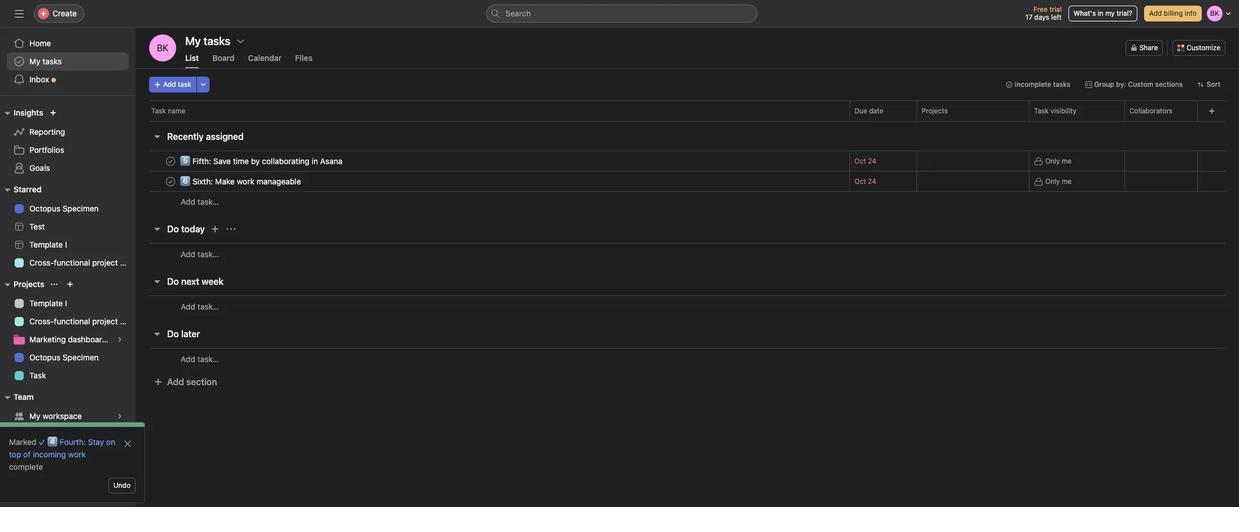 Task type: vqa. For each thing, say whether or not it's contained in the screenshot.
left (3 MINS)
no



Task type: describe. For each thing, give the bounding box(es) containing it.
recently assigned
[[167, 132, 244, 142]]

2 add task… row from the top
[[136, 243, 1239, 265]]

do next week button
[[167, 272, 224, 292]]

undo button
[[108, 478, 136, 494]]

close image
[[123, 440, 132, 449]]

test
[[29, 222, 45, 232]]

hide sidebar image
[[15, 9, 24, 18]]

workspace
[[43, 412, 82, 421]]

task name column header
[[149, 101, 853, 121]]

test link
[[7, 218, 129, 236]]

specimen inside projects "element"
[[63, 353, 99, 363]]

2 template i link from the top
[[7, 295, 129, 313]]

tasks for incomplete tasks
[[1053, 80, 1071, 89]]

home
[[29, 38, 51, 48]]

board link
[[212, 53, 234, 68]]

see details, marketing dashboards image
[[116, 337, 123, 343]]

inbox link
[[7, 71, 129, 89]]

list
[[185, 53, 199, 63]]

me for 5️⃣ fifth: save time by collaborating in asana cell
[[1062, 157, 1072, 165]]

share
[[1140, 43, 1158, 52]]

insights button
[[0, 106, 43, 120]]

add down the do today at top left
[[181, 249, 195, 259]]

completed image for the 5️⃣ fifth: save time by collaborating in asana text box
[[164, 154, 177, 168]]

collapse task list for this section image for do next week
[[152, 277, 162, 286]]

i for 1st template i link
[[65, 240, 67, 250]]

calendar
[[248, 53, 282, 63]]

board
[[212, 53, 234, 63]]

portfolios link
[[7, 141, 129, 159]]

cross- for 2nd cross-functional project plan link from the bottom
[[29, 258, 54, 268]]

search
[[506, 8, 531, 18]]

tasks for my tasks
[[43, 56, 62, 66]]

add left billing
[[1149, 9, 1162, 18]]

add down next
[[181, 302, 195, 311]]

what's
[[1074, 9, 1096, 18]]

more section actions image
[[226, 225, 235, 234]]

top
[[9, 450, 21, 460]]

plan for second cross-functional project plan link from the top
[[120, 317, 135, 326]]

fourth:
[[60, 438, 86, 447]]

6️⃣ sixth: make work manageable cell
[[136, 171, 850, 192]]

free trial 17 days left
[[1026, 5, 1062, 21]]

add task… for collapse task list for this section icon
[[181, 354, 219, 364]]

add task… for second collapse task list for this section image from the bottom of the page
[[181, 249, 219, 259]]

recently assigned button
[[167, 127, 244, 147]]

date
[[869, 107, 883, 115]]

work
[[68, 450, 86, 460]]

only for 5️⃣ fifth: save time by collaborating in asana cell
[[1045, 157, 1060, 165]]

task… for second collapse task list for this section image from the bottom of the page
[[197, 249, 219, 259]]

projects element
[[0, 274, 136, 387]]

section
[[186, 377, 217, 387]]

my for my workspace
[[29, 412, 40, 421]]

sort
[[1207, 80, 1221, 89]]

trial?
[[1117, 9, 1132, 18]]

week
[[202, 277, 224, 287]]

task link
[[7, 367, 129, 385]]

group
[[1094, 80, 1114, 89]]

projects button
[[0, 278, 44, 291]]

17
[[1026, 13, 1033, 21]]

add task… button inside header recently assigned tree grid
[[181, 196, 219, 208]]

3 add task… row from the top
[[136, 296, 1239, 317]]

completed image for 6️⃣ sixth: make work manageable text box
[[164, 175, 177, 188]]

completed checkbox for 6️⃣ sixth: make work manageable text box
[[164, 175, 177, 188]]

dashboards
[[68, 335, 111, 345]]

projects inside dropdown button
[[14, 280, 44, 289]]

✓ 4️⃣ fourth: stay on top of incoming work link
[[9, 438, 115, 460]]

oct for 5️⃣ fifth: save time by collaborating in asana cell
[[855, 157, 866, 165]]

incomplete tasks
[[1015, 80, 1071, 89]]

add field image
[[1208, 108, 1215, 115]]

starred element
[[0, 180, 136, 274]]

incomplete
[[1015, 80, 1051, 89]]

6️⃣ Sixth: Make work manageable text field
[[178, 176, 304, 187]]

assigned
[[206, 132, 244, 142]]

files
[[295, 53, 312, 63]]

search button
[[486, 5, 757, 23]]

bk
[[157, 43, 168, 53]]

add task… button for do next week's collapse task list for this section image
[[181, 301, 219, 313]]

team
[[14, 393, 34, 402]]

add billing info
[[1149, 9, 1197, 18]]

specimen inside starred element
[[63, 204, 99, 213]]

add task button
[[149, 77, 196, 93]]

customize
[[1187, 43, 1221, 52]]

next
[[181, 277, 199, 287]]

add task… for do next week's collapse task list for this section image
[[181, 302, 219, 311]]

goals
[[29, 163, 50, 173]]

stay
[[88, 438, 104, 447]]

search list box
[[486, 5, 757, 23]]

do for do next week
[[167, 277, 179, 287]]

octopus inside starred element
[[29, 204, 60, 213]]

oct 24 for 5️⃣ fifth: save time by collaborating in asana cell
[[855, 157, 876, 165]]

add up add section button at the bottom of page
[[181, 354, 195, 364]]

team button
[[0, 391, 34, 404]]

my workspace link
[[7, 408, 129, 426]]

undo
[[113, 482, 130, 490]]

cross-functional project plan for second cross-functional project plan link from the top
[[29, 317, 135, 326]]

add billing info button
[[1144, 6, 1202, 21]]

my workspace
[[29, 412, 82, 421]]

my
[[1105, 9, 1115, 18]]

add task… button for collapse task list for this section icon
[[181, 353, 219, 366]]

4 add task… row from the top
[[136, 348, 1239, 370]]

task visibility
[[1034, 107, 1077, 115]]

starred button
[[0, 183, 41, 197]]

marketing dashboards link
[[7, 331, 129, 349]]

my tasks
[[185, 34, 230, 47]]

task for task name
[[151, 107, 166, 115]]

customize button
[[1173, 40, 1226, 56]]

task for task visibility
[[1034, 107, 1049, 115]]

insights
[[14, 108, 43, 117]]

do next week
[[167, 277, 224, 287]]

add section button
[[149, 372, 222, 393]]

collapse task list for this section image for recently assigned
[[152, 132, 162, 141]]

incoming
[[33, 450, 66, 460]]

1 octopus specimen link from the top
[[7, 200, 129, 218]]

insights element
[[0, 103, 136, 180]]

✓
[[38, 438, 45, 447]]

see details, my workspace image
[[116, 413, 123, 420]]

my for my tasks
[[29, 56, 40, 66]]

add a task to this section image
[[210, 225, 220, 234]]

trial
[[1050, 5, 1062, 14]]

24 for 5️⃣ fifth: save time by collaborating in asana cell
[[868, 157, 876, 165]]

marketing
[[29, 335, 66, 345]]

later
[[181, 329, 200, 339]]

free
[[1034, 5, 1048, 14]]

add a task to this section image
[[206, 330, 215, 339]]

starred
[[14, 185, 41, 194]]

task
[[178, 80, 191, 89]]

task name
[[151, 107, 185, 115]]

on
[[106, 438, 115, 447]]

calendar link
[[248, 53, 282, 68]]

left
[[1051, 13, 1062, 21]]

1 add task… row from the top
[[136, 191, 1239, 212]]



Task type: locate. For each thing, give the bounding box(es) containing it.
do left next
[[167, 277, 179, 287]]

1 cross- from the top
[[29, 258, 54, 268]]

collapse task list for this section image left next
[[152, 277, 162, 286]]

octopus inside projects "element"
[[29, 353, 60, 363]]

3 collapse task list for this section image from the top
[[152, 277, 162, 286]]

0 vertical spatial collapse task list for this section image
[[152, 132, 162, 141]]

1 do from the top
[[167, 224, 179, 234]]

add inside header recently assigned tree grid
[[181, 197, 195, 207]]

2 functional from the top
[[54, 317, 90, 326]]

1 specimen from the top
[[63, 204, 99, 213]]

1 vertical spatial cross-
[[29, 317, 54, 326]]

0 vertical spatial template i link
[[7, 236, 129, 254]]

1 project from the top
[[92, 258, 118, 268]]

oct
[[855, 157, 866, 165], [855, 177, 866, 186]]

template inside projects "element"
[[29, 299, 63, 308]]

template i link down new project or portfolio image
[[7, 295, 129, 313]]

2 my from the top
[[29, 412, 40, 421]]

add left task
[[163, 80, 176, 89]]

only me
[[1045, 157, 1072, 165], [1045, 177, 1072, 186]]

do right collapse task list for this section icon
[[167, 329, 179, 339]]

2 completed checkbox from the top
[[164, 175, 177, 188]]

2 cross-functional project plan from the top
[[29, 317, 135, 326]]

2 octopus specimen from the top
[[29, 353, 99, 363]]

1 24 from the top
[[868, 157, 876, 165]]

task inside task link
[[29, 371, 46, 381]]

add task…
[[181, 197, 219, 207], [181, 249, 219, 259], [181, 302, 219, 311], [181, 354, 219, 364]]

my inside teams element
[[29, 412, 40, 421]]

collapse task list for this section image
[[152, 330, 162, 339]]

list link
[[185, 53, 199, 68]]

me
[[1062, 157, 1072, 165], [1062, 177, 1072, 186]]

oct 24 for 6️⃣ sixth: make work manageable cell
[[855, 177, 876, 186]]

0 vertical spatial 24
[[868, 157, 876, 165]]

template for 1st template i link
[[29, 240, 63, 250]]

today
[[181, 224, 205, 234]]

cross-functional project plan for 2nd cross-functional project plan link from the bottom
[[29, 258, 135, 268]]

1 vertical spatial collapse task list for this section image
[[152, 225, 162, 234]]

functional for second cross-functional project plan link from the top
[[54, 317, 90, 326]]

row
[[136, 101, 1239, 121], [149, 121, 1226, 122], [136, 150, 1239, 173], [136, 170, 1239, 193]]

octopus
[[29, 204, 60, 213], [29, 353, 60, 363]]

template inside starred element
[[29, 240, 63, 250]]

1 template i link from the top
[[7, 236, 129, 254]]

1 vertical spatial completed image
[[164, 175, 177, 188]]

i inside starred element
[[65, 240, 67, 250]]

cross-functional project plan
[[29, 258, 135, 268], [29, 317, 135, 326]]

task up team
[[29, 371, 46, 381]]

0 vertical spatial only
[[1045, 157, 1060, 165]]

functional up new project or portfolio image
[[54, 258, 90, 268]]

0 vertical spatial completed image
[[164, 154, 177, 168]]

add task… button down the do next week
[[181, 301, 219, 313]]

project
[[92, 258, 118, 268], [92, 317, 118, 326]]

incomplete tasks button
[[1001, 77, 1076, 93]]

1 vertical spatial my
[[29, 412, 40, 421]]

0 horizontal spatial tasks
[[43, 56, 62, 66]]

2 horizontal spatial task
[[1034, 107, 1049, 115]]

1 completed checkbox from the top
[[164, 154, 177, 168]]

only for 6️⃣ sixth: make work manageable cell
[[1045, 177, 1060, 186]]

1 vertical spatial i
[[65, 299, 67, 308]]

task left "visibility"
[[1034, 107, 1049, 115]]

new image
[[50, 110, 57, 116]]

template i inside starred element
[[29, 240, 67, 250]]

3 add task… button from the top
[[181, 301, 219, 313]]

0 vertical spatial functional
[[54, 258, 90, 268]]

1 task… from the top
[[197, 197, 219, 207]]

task… down week at the left bottom
[[197, 302, 219, 311]]

2 template i from the top
[[29, 299, 67, 308]]

0 horizontal spatial task
[[29, 371, 46, 381]]

1 octopus specimen from the top
[[29, 204, 99, 213]]

1 vertical spatial projects
[[14, 280, 44, 289]]

1 vertical spatial template
[[29, 299, 63, 308]]

task inside task name column header
[[151, 107, 166, 115]]

create
[[53, 8, 77, 18]]

cross- up marketing
[[29, 317, 54, 326]]

add task… button up section
[[181, 353, 219, 366]]

due
[[855, 107, 867, 115]]

octopus specimen inside projects "element"
[[29, 353, 99, 363]]

do later button
[[167, 324, 200, 345]]

add task… down the do next week
[[181, 302, 219, 311]]

project for 2nd cross-functional project plan link from the bottom
[[92, 258, 118, 268]]

5️⃣ fifth: save time by collaborating in asana cell
[[136, 151, 850, 172]]

1 horizontal spatial tasks
[[1053, 80, 1071, 89]]

octopus specimen link down marketing dashboards
[[7, 349, 129, 367]]

0 vertical spatial do
[[167, 224, 179, 234]]

task… inside header recently assigned tree grid
[[197, 197, 219, 207]]

days
[[1034, 13, 1049, 21]]

cross- inside projects "element"
[[29, 317, 54, 326]]

bk button
[[149, 34, 176, 62]]

plan inside starred element
[[120, 258, 135, 268]]

0 vertical spatial octopus specimen link
[[7, 200, 129, 218]]

i down the test link
[[65, 240, 67, 250]]

global element
[[0, 28, 136, 95]]

portfolios
[[29, 145, 64, 155]]

new project or portfolio image
[[67, 281, 74, 288]]

project inside "element"
[[92, 317, 118, 326]]

functional inside projects "element"
[[54, 317, 90, 326]]

of
[[23, 450, 31, 460]]

inbox
[[29, 75, 49, 84]]

0 vertical spatial template i
[[29, 240, 67, 250]]

2 24 from the top
[[868, 177, 876, 186]]

1 vertical spatial only
[[1045, 177, 1060, 186]]

0 vertical spatial oct 24
[[855, 157, 876, 165]]

collapse task list for this section image down task name at top left
[[152, 132, 162, 141]]

add task… up section
[[181, 354, 219, 364]]

1 vertical spatial oct
[[855, 177, 866, 186]]

row containing task name
[[136, 101, 1239, 121]]

me for 6️⃣ sixth: make work manageable cell
[[1062, 177, 1072, 186]]

only
[[1045, 157, 1060, 165], [1045, 177, 1060, 186]]

custom
[[1128, 80, 1153, 89]]

1 cross-functional project plan link from the top
[[7, 254, 135, 272]]

tasks inside global element
[[43, 56, 62, 66]]

3 add task… from the top
[[181, 302, 219, 311]]

1 horizontal spatial task
[[151, 107, 166, 115]]

0 vertical spatial my
[[29, 56, 40, 66]]

1 my from the top
[[29, 56, 40, 66]]

project for second cross-functional project plan link from the top
[[92, 317, 118, 326]]

functional up marketing dashboards
[[54, 317, 90, 326]]

my tasks
[[29, 56, 62, 66]]

octopus specimen link inside projects "element"
[[7, 349, 129, 367]]

task left name
[[151, 107, 166, 115]]

0 vertical spatial project
[[92, 258, 118, 268]]

1 only from the top
[[1045, 157, 1060, 165]]

1 vertical spatial specimen
[[63, 353, 99, 363]]

1 collapse task list for this section image from the top
[[152, 132, 162, 141]]

project down the test link
[[92, 258, 118, 268]]

add task
[[163, 80, 191, 89]]

add up do today button
[[181, 197, 195, 207]]

0 vertical spatial projects
[[922, 107, 948, 115]]

my up inbox
[[29, 56, 40, 66]]

template down "show options, current sort, top" icon
[[29, 299, 63, 308]]

header recently assigned tree grid
[[136, 150, 1239, 212]]

completed checkbox inside 6️⃣ sixth: make work manageable cell
[[164, 175, 177, 188]]

task…
[[197, 197, 219, 207], [197, 249, 219, 259], [197, 302, 219, 311], [197, 354, 219, 364]]

functional for 2nd cross-functional project plan link from the bottom
[[54, 258, 90, 268]]

task… for collapse task list for this section icon
[[197, 354, 219, 364]]

24 for 6️⃣ sixth: make work manageable cell
[[868, 177, 876, 186]]

completed image inside 6️⃣ sixth: make work manageable cell
[[164, 175, 177, 188]]

octopus down marketing
[[29, 353, 60, 363]]

0 vertical spatial template
[[29, 240, 63, 250]]

octopus specimen up the test link
[[29, 204, 99, 213]]

0 vertical spatial tasks
[[43, 56, 62, 66]]

template i link
[[7, 236, 129, 254], [7, 295, 129, 313]]

do inside 'button'
[[167, 277, 179, 287]]

add task… inside header recently assigned tree grid
[[181, 197, 219, 207]]

do today
[[167, 224, 205, 234]]

1 vertical spatial only me
[[1045, 177, 1072, 186]]

0 vertical spatial cross-
[[29, 258, 54, 268]]

task… up section
[[197, 354, 219, 364]]

do left today
[[167, 224, 179, 234]]

1 completed image from the top
[[164, 154, 177, 168]]

1 template from the top
[[29, 240, 63, 250]]

my
[[29, 56, 40, 66], [29, 412, 40, 421]]

cross-functional project plan link up new project or portfolio image
[[7, 254, 135, 272]]

add task… up today
[[181, 197, 219, 207]]

billing
[[1164, 9, 1183, 18]]

project up see details, marketing dashboards image
[[92, 317, 118, 326]]

0 vertical spatial oct
[[855, 157, 866, 165]]

3 task… from the top
[[197, 302, 219, 311]]

my down team
[[29, 412, 40, 421]]

0 vertical spatial specimen
[[63, 204, 99, 213]]

add task… button
[[181, 196, 219, 208], [181, 248, 219, 261], [181, 301, 219, 313], [181, 353, 219, 366]]

more actions image
[[200, 81, 207, 88]]

2 plan from the top
[[120, 317, 135, 326]]

0 vertical spatial cross-functional project plan
[[29, 258, 135, 268]]

task for task
[[29, 371, 46, 381]]

2 project from the top
[[92, 317, 118, 326]]

0 vertical spatial i
[[65, 240, 67, 250]]

2 cross- from the top
[[29, 317, 54, 326]]

2 oct 24 from the top
[[855, 177, 876, 186]]

name
[[168, 107, 185, 115]]

0 vertical spatial completed checkbox
[[164, 154, 177, 168]]

1 plan from the top
[[120, 258, 135, 268]]

reporting link
[[7, 123, 129, 141]]

add task… button up today
[[181, 196, 219, 208]]

i for 1st template i link from the bottom
[[65, 299, 67, 308]]

completed image
[[164, 154, 177, 168], [164, 175, 177, 188]]

1 vertical spatial cross-functional project plan link
[[7, 313, 135, 331]]

1 functional from the top
[[54, 258, 90, 268]]

cross- up "show options, current sort, top" icon
[[29, 258, 54, 268]]

5️⃣ Fifth: Save time by collaborating in Asana text field
[[178, 156, 346, 167]]

recently
[[167, 132, 204, 142]]

1 oct 24 from the top
[[855, 157, 876, 165]]

0 vertical spatial octopus
[[29, 204, 60, 213]]

add task… button for second collapse task list for this section image from the bottom of the page
[[181, 248, 219, 261]]

tasks inside dropdown button
[[1053, 80, 1071, 89]]

due date
[[855, 107, 883, 115]]

24
[[868, 157, 876, 165], [868, 177, 876, 186]]

1 vertical spatial template i link
[[7, 295, 129, 313]]

0 vertical spatial octopus specimen
[[29, 204, 99, 213]]

octopus specimen link up test
[[7, 200, 129, 218]]

reporting
[[29, 127, 65, 137]]

2 only from the top
[[1045, 177, 1060, 186]]

home link
[[7, 34, 129, 53]]

octopus specimen down the marketing dashboards link
[[29, 353, 99, 363]]

sort button
[[1193, 77, 1226, 93]]

specimen up the test link
[[63, 204, 99, 213]]

2 me from the top
[[1062, 177, 1072, 186]]

completed checkbox inside 5️⃣ fifth: save time by collaborating in asana cell
[[164, 154, 177, 168]]

template for 1st template i link from the bottom
[[29, 299, 63, 308]]

specimen down dashboards
[[63, 353, 99, 363]]

visibility
[[1051, 107, 1077, 115]]

4 task… from the top
[[197, 354, 219, 364]]

2 add task… button from the top
[[181, 248, 219, 261]]

1 vertical spatial functional
[[54, 317, 90, 326]]

collapse task list for this section image left do today button
[[152, 225, 162, 234]]

goals link
[[7, 159, 129, 177]]

1 octopus from the top
[[29, 204, 60, 213]]

1 vertical spatial project
[[92, 317, 118, 326]]

1 template i from the top
[[29, 240, 67, 250]]

2 i from the top
[[65, 299, 67, 308]]

cross-functional project plan up dashboards
[[29, 317, 135, 326]]

my inside global element
[[29, 56, 40, 66]]

do for do later
[[167, 329, 179, 339]]

marked
[[9, 438, 38, 447]]

1 vertical spatial me
[[1062, 177, 1072, 186]]

cross- for second cross-functional project plan link from the top
[[29, 317, 54, 326]]

template i inside projects "element"
[[29, 299, 67, 308]]

specimen
[[63, 204, 99, 213], [63, 353, 99, 363]]

4 add task… from the top
[[181, 354, 219, 364]]

✓ 4️⃣ fourth: stay on top of incoming work complete
[[9, 438, 115, 472]]

linked projects for 6️⃣ sixth: make work manageable cell
[[917, 171, 1030, 192]]

completed image inside 5️⃣ fifth: save time by collaborating in asana cell
[[164, 154, 177, 168]]

only me for 5️⃣ fifth: save time by collaborating in asana cell
[[1045, 157, 1072, 165]]

2 vertical spatial do
[[167, 329, 179, 339]]

3 do from the top
[[167, 329, 179, 339]]

add task… button down today
[[181, 248, 219, 261]]

task… up add a task to this section icon
[[197, 197, 219, 207]]

0 horizontal spatial projects
[[14, 280, 44, 289]]

1 vertical spatial 24
[[868, 177, 876, 186]]

cross-functional project plan link up marketing dashboards
[[7, 313, 135, 331]]

2 vertical spatial collapse task list for this section image
[[152, 277, 162, 286]]

4 add task… button from the top
[[181, 353, 219, 366]]

cross-
[[29, 258, 54, 268], [29, 317, 54, 326]]

i down new project or portfolio image
[[65, 299, 67, 308]]

cross-functional project plan link
[[7, 254, 135, 272], [7, 313, 135, 331]]

1 vertical spatial template i
[[29, 299, 67, 308]]

plan for 2nd cross-functional project plan link from the bottom
[[120, 258, 135, 268]]

2 task… from the top
[[197, 249, 219, 259]]

my tasks link
[[7, 53, 129, 71]]

do for do today
[[167, 224, 179, 234]]

2 only me from the top
[[1045, 177, 1072, 186]]

2 cross-functional project plan link from the top
[[7, 313, 135, 331]]

2 template from the top
[[29, 299, 63, 308]]

2 specimen from the top
[[63, 353, 99, 363]]

1 vertical spatial octopus
[[29, 353, 60, 363]]

cross-functional project plan inside starred element
[[29, 258, 135, 268]]

2 add task… from the top
[[181, 249, 219, 259]]

template i for 1st template i link from the bottom
[[29, 299, 67, 308]]

octopus specimen
[[29, 204, 99, 213], [29, 353, 99, 363]]

create button
[[34, 5, 84, 23]]

1 me from the top
[[1062, 157, 1072, 165]]

0 vertical spatial me
[[1062, 157, 1072, 165]]

1 cross-functional project plan from the top
[[29, 258, 135, 268]]

1 add task… button from the top
[[181, 196, 219, 208]]

2 completed image from the top
[[164, 175, 177, 188]]

1 vertical spatial octopus specimen
[[29, 353, 99, 363]]

template i link down test
[[7, 236, 129, 254]]

octopus up test
[[29, 204, 60, 213]]

template i for 1st template i link
[[29, 240, 67, 250]]

teams element
[[0, 387, 136, 428]]

2 oct from the top
[[855, 177, 866, 186]]

group by: custom sections
[[1094, 80, 1183, 89]]

by:
[[1116, 80, 1126, 89]]

1 vertical spatial cross-functional project plan
[[29, 317, 135, 326]]

group by: custom sections button
[[1080, 77, 1188, 93]]

projects
[[922, 107, 948, 115], [14, 280, 44, 289]]

tasks down home
[[43, 56, 62, 66]]

files link
[[295, 53, 312, 68]]

only me for 6️⃣ sixth: make work manageable cell
[[1045, 177, 1072, 186]]

what's in my trial?
[[1074, 9, 1132, 18]]

i inside projects "element"
[[65, 299, 67, 308]]

show options image
[[236, 37, 245, 46]]

add task… row
[[136, 191, 1239, 212], [136, 243, 1239, 265], [136, 296, 1239, 317], [136, 348, 1239, 370]]

1 oct from the top
[[855, 157, 866, 165]]

1 vertical spatial oct 24
[[855, 177, 876, 186]]

collapse task list for this section image
[[152, 132, 162, 141], [152, 225, 162, 234], [152, 277, 162, 286]]

completed checkbox for the 5️⃣ fifth: save time by collaborating in asana text box
[[164, 154, 177, 168]]

1 vertical spatial plan
[[120, 317, 135, 326]]

Completed checkbox
[[164, 154, 177, 168], [164, 175, 177, 188]]

add task… down today
[[181, 249, 219, 259]]

1 vertical spatial completed checkbox
[[164, 175, 177, 188]]

oct 24
[[855, 157, 876, 165], [855, 177, 876, 186]]

template i down "show options, current sort, top" icon
[[29, 299, 67, 308]]

in
[[1098, 9, 1104, 18]]

task… down add a task to this section icon
[[197, 249, 219, 259]]

cross-functional project plan up new project or portfolio image
[[29, 258, 135, 268]]

1 add task… from the top
[[181, 197, 219, 207]]

cross- inside starred element
[[29, 258, 54, 268]]

do later
[[167, 329, 200, 339]]

template i down test
[[29, 240, 67, 250]]

add left section
[[167, 377, 184, 387]]

what's in my trial? button
[[1069, 6, 1138, 21]]

2 do from the top
[[167, 277, 179, 287]]

project inside starred element
[[92, 258, 118, 268]]

task… for do next week's collapse task list for this section image
[[197, 302, 219, 311]]

cross-functional project plan inside projects "element"
[[29, 317, 135, 326]]

octopus specimen inside starred element
[[29, 204, 99, 213]]

1 vertical spatial do
[[167, 277, 179, 287]]

0 vertical spatial plan
[[120, 258, 135, 268]]

add section
[[167, 377, 217, 387]]

2 octopus specimen link from the top
[[7, 349, 129, 367]]

tasks up "visibility"
[[1053, 80, 1071, 89]]

functional inside starred element
[[54, 258, 90, 268]]

1 horizontal spatial projects
[[922, 107, 948, 115]]

2 octopus from the top
[[29, 353, 60, 363]]

1 vertical spatial octopus specimen link
[[7, 349, 129, 367]]

1 only me from the top
[[1045, 157, 1072, 165]]

show options, current sort, top image
[[51, 281, 58, 288]]

0 vertical spatial only me
[[1045, 157, 1072, 165]]

task
[[151, 107, 166, 115], [1034, 107, 1049, 115], [29, 371, 46, 381]]

1 vertical spatial tasks
[[1053, 80, 1071, 89]]

add
[[1149, 9, 1162, 18], [163, 80, 176, 89], [181, 197, 195, 207], [181, 249, 195, 259], [181, 302, 195, 311], [181, 354, 195, 364], [167, 377, 184, 387]]

1 i from the top
[[65, 240, 67, 250]]

do today button
[[167, 219, 205, 239]]

0 vertical spatial cross-functional project plan link
[[7, 254, 135, 272]]

plan inside projects "element"
[[120, 317, 135, 326]]

marketing dashboards
[[29, 335, 111, 345]]

template down test
[[29, 240, 63, 250]]

2 collapse task list for this section image from the top
[[152, 225, 162, 234]]

oct for 6️⃣ sixth: make work manageable cell
[[855, 177, 866, 186]]

sections
[[1155, 80, 1183, 89]]



